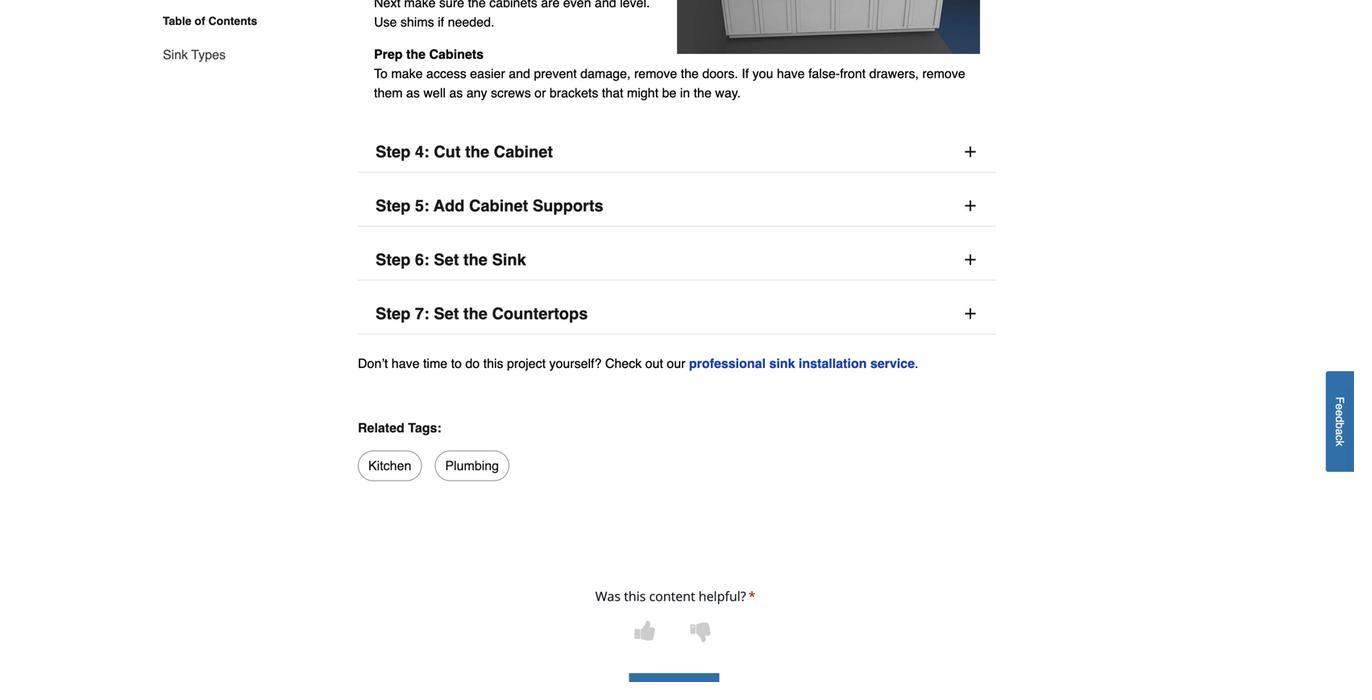 Task type: vqa. For each thing, say whether or not it's contained in the screenshot.
topmost is
no



Task type: describe. For each thing, give the bounding box(es) containing it.
brackets
[[550, 86, 598, 100]]

needed.
[[448, 15, 494, 30]]

f e e d b a c k button
[[1326, 372, 1354, 472]]

shims
[[401, 15, 434, 30]]

supports
[[533, 197, 603, 215]]

a rendering of white kitchen cabinets with a farmhouse sink and the countertop removed. image
[[677, 0, 980, 54]]

c
[[1334, 436, 1346, 441]]

tags:
[[408, 421, 441, 436]]

the right 6:
[[463, 251, 488, 269]]

cabinets
[[429, 47, 484, 62]]

sink types
[[163, 47, 226, 62]]

sink inside button
[[492, 251, 526, 269]]

related
[[358, 421, 404, 436]]

cut
[[434, 143, 461, 161]]

step 4: cut the cabinet
[[376, 143, 553, 161]]

any
[[466, 86, 487, 100]]

7:
[[415, 305, 429, 323]]

the up do
[[463, 305, 488, 323]]

prep the cabinets to make access easier and prevent damage, remove the doors. if you have false-front drawers, remove them as well as any screws or brackets that might be in the way.
[[374, 47, 965, 100]]

step for step 4: cut the cabinet
[[376, 143, 411, 161]]

4:
[[415, 143, 429, 161]]

kitchen link
[[358, 451, 422, 482]]

project
[[507, 356, 546, 371]]

and for prevent
[[509, 66, 530, 81]]

installation
[[799, 356, 867, 371]]

cabinets
[[489, 0, 537, 10]]

the inside next make sure the cabinets are even and level. use shims if needed.
[[468, 0, 486, 10]]

d
[[1334, 417, 1346, 423]]

step 7: set the countertops
[[376, 305, 588, 323]]

time
[[423, 356, 447, 371]]

plumbing
[[445, 459, 499, 474]]

step 6: set the sink
[[376, 251, 526, 269]]

make inside next make sure the cabinets are even and level. use shims if needed.
[[404, 0, 436, 10]]

6:
[[415, 251, 429, 269]]

plus image for cabinet
[[962, 144, 979, 160]]

access
[[426, 66, 466, 81]]

check
[[605, 356, 642, 371]]

countertops
[[492, 305, 588, 323]]

plumbing link
[[435, 451, 509, 482]]

table of contents element
[[143, 13, 257, 64]]

false-
[[808, 66, 840, 81]]

out
[[645, 356, 663, 371]]

way.
[[715, 86, 741, 100]]

to
[[374, 66, 388, 81]]

step 7: set the countertops button
[[358, 294, 996, 335]]

kitchen
[[368, 459, 411, 474]]

damage,
[[580, 66, 631, 81]]

next make sure the cabinets are even and level. use shims if needed.
[[374, 0, 650, 30]]

might
[[627, 86, 659, 100]]

don't
[[358, 356, 388, 371]]

well
[[423, 86, 446, 100]]

even
[[563, 0, 591, 10]]

that
[[602, 86, 623, 100]]

the up in
[[681, 66, 699, 81]]

related tags:
[[358, 421, 441, 436]]

types
[[191, 47, 226, 62]]

f e e d b a c k
[[1334, 397, 1346, 447]]

prevent
[[534, 66, 577, 81]]

yourself?
[[549, 356, 602, 371]]

table
[[163, 15, 191, 27]]

plus image
[[962, 198, 979, 214]]

have inside the prep the cabinets to make access easier and prevent damage, remove the doors. if you have false-front drawers, remove them as well as any screws or brackets that might be in the way.
[[777, 66, 805, 81]]

1 as from the left
[[406, 86, 420, 100]]

are
[[541, 0, 560, 10]]



Task type: locate. For each thing, give the bounding box(es) containing it.
cabinet
[[494, 143, 553, 161], [469, 197, 528, 215]]

step for step 7: set the countertops
[[376, 305, 411, 323]]

2 step from the top
[[376, 197, 411, 215]]

make inside the prep the cabinets to make access easier and prevent damage, remove the doors. if you have false-front drawers, remove them as well as any screws or brackets that might be in the way.
[[391, 66, 423, 81]]

screws
[[491, 86, 531, 100]]

step 4: cut the cabinet button
[[358, 132, 996, 173]]

the right prep
[[406, 47, 426, 62]]

1 vertical spatial have
[[392, 356, 420, 371]]

as left "well"
[[406, 86, 420, 100]]

set right 6:
[[434, 251, 459, 269]]

be
[[662, 86, 676, 100]]

have
[[777, 66, 805, 81], [392, 356, 420, 371]]

remove up might
[[634, 66, 677, 81]]

0 horizontal spatial have
[[392, 356, 420, 371]]

the
[[468, 0, 486, 10], [406, 47, 426, 62], [681, 66, 699, 81], [694, 86, 712, 100], [465, 143, 489, 161], [463, 251, 488, 269], [463, 305, 488, 323]]

0 horizontal spatial and
[[509, 66, 530, 81]]

this
[[483, 356, 503, 371]]

0 horizontal spatial sink
[[163, 47, 188, 62]]

2 set from the top
[[434, 305, 459, 323]]

step inside "step 5: add cabinet supports" button
[[376, 197, 411, 215]]

professional sink installation service link
[[689, 356, 915, 371]]

drawers,
[[869, 66, 919, 81]]

make up shims
[[404, 0, 436, 10]]

remove
[[634, 66, 677, 81], [922, 66, 965, 81]]

2 vertical spatial plus image
[[962, 306, 979, 322]]

2 e from the top
[[1334, 410, 1346, 417]]

the right in
[[694, 86, 712, 100]]

and up screws
[[509, 66, 530, 81]]

1 step from the top
[[376, 143, 411, 161]]

1 vertical spatial plus image
[[962, 252, 979, 268]]

2 remove from the left
[[922, 66, 965, 81]]

b
[[1334, 423, 1346, 429]]

cabinet inside button
[[469, 197, 528, 215]]

sink
[[163, 47, 188, 62], [492, 251, 526, 269]]

1 vertical spatial make
[[391, 66, 423, 81]]

0 vertical spatial and
[[595, 0, 616, 10]]

them
[[374, 86, 403, 100]]

make right to at top left
[[391, 66, 423, 81]]

step inside the "step 7: set the countertops" button
[[376, 305, 411, 323]]

1 vertical spatial sink
[[492, 251, 526, 269]]

professional
[[689, 356, 766, 371]]

cabinet inside button
[[494, 143, 553, 161]]

1 set from the top
[[434, 251, 459, 269]]

sink
[[769, 356, 795, 371]]

do
[[465, 356, 480, 371]]

plus image for countertops
[[962, 306, 979, 322]]

sink inside 'table of contents' element
[[163, 47, 188, 62]]

step for step 5: add cabinet supports
[[376, 197, 411, 215]]

1 vertical spatial set
[[434, 305, 459, 323]]

0 vertical spatial sink
[[163, 47, 188, 62]]

plus image
[[962, 144, 979, 160], [962, 252, 979, 268], [962, 306, 979, 322]]

if
[[742, 66, 749, 81]]

have left time
[[392, 356, 420, 371]]

plus image inside step 4: cut the cabinet button
[[962, 144, 979, 160]]

step inside step 6: set the sink button
[[376, 251, 411, 269]]

step left 5:
[[376, 197, 411, 215]]

step
[[376, 143, 411, 161], [376, 197, 411, 215], [376, 251, 411, 269], [376, 305, 411, 323]]

don't have time to do this project yourself? check out our professional sink installation service .
[[358, 356, 918, 371]]

step left 7:
[[376, 305, 411, 323]]

sink left types
[[163, 47, 188, 62]]

plus image inside step 6: set the sink button
[[962, 252, 979, 268]]

3 plus image from the top
[[962, 306, 979, 322]]

set inside the "step 7: set the countertops" button
[[434, 305, 459, 323]]

plus image inside the "step 7: set the countertops" button
[[962, 306, 979, 322]]

1 horizontal spatial remove
[[922, 66, 965, 81]]

level.
[[620, 0, 650, 10]]

set for 6:
[[434, 251, 459, 269]]

step left 4:
[[376, 143, 411, 161]]

and for level.
[[595, 0, 616, 10]]

1 e from the top
[[1334, 404, 1346, 410]]

1 vertical spatial and
[[509, 66, 530, 81]]

1 horizontal spatial as
[[449, 86, 463, 100]]

make
[[404, 0, 436, 10], [391, 66, 423, 81]]

e up d
[[1334, 404, 1346, 410]]

easier
[[470, 66, 505, 81]]

0 vertical spatial cabinet
[[494, 143, 553, 161]]

have right you
[[777, 66, 805, 81]]

2 as from the left
[[449, 86, 463, 100]]

1 plus image from the top
[[962, 144, 979, 160]]

the up needed.
[[468, 0, 486, 10]]

1 remove from the left
[[634, 66, 677, 81]]

set inside step 6: set the sink button
[[434, 251, 459, 269]]

remove right drawers,
[[922, 66, 965, 81]]

e up b
[[1334, 410, 1346, 417]]

cabinet down screws
[[494, 143, 553, 161]]

1 horizontal spatial and
[[595, 0, 616, 10]]

1 vertical spatial cabinet
[[469, 197, 528, 215]]

a
[[1334, 429, 1346, 436]]

step left 6:
[[376, 251, 411, 269]]

as
[[406, 86, 420, 100], [449, 86, 463, 100]]

sure
[[439, 0, 464, 10]]

5:
[[415, 197, 429, 215]]

in
[[680, 86, 690, 100]]

0 horizontal spatial as
[[406, 86, 420, 100]]

as left any
[[449, 86, 463, 100]]

0 horizontal spatial remove
[[634, 66, 677, 81]]

sink types link
[[163, 35, 226, 64]]

doors.
[[702, 66, 738, 81]]

cabinet right the add
[[469, 197, 528, 215]]

our
[[667, 356, 685, 371]]

1 horizontal spatial have
[[777, 66, 805, 81]]

you
[[752, 66, 773, 81]]

k
[[1334, 441, 1346, 447]]

the right cut
[[465, 143, 489, 161]]

.
[[915, 356, 918, 371]]

3 step from the top
[[376, 251, 411, 269]]

and inside the prep the cabinets to make access easier and prevent damage, remove the doors. if you have false-front drawers, remove them as well as any screws or brackets that might be in the way.
[[509, 66, 530, 81]]

step 6: set the sink button
[[358, 240, 996, 281]]

4 step from the top
[[376, 305, 411, 323]]

1 horizontal spatial sink
[[492, 251, 526, 269]]

step inside step 4: cut the cabinet button
[[376, 143, 411, 161]]

use
[[374, 15, 397, 30]]

next
[[374, 0, 401, 10]]

step 5: add cabinet supports
[[376, 197, 603, 215]]

0 vertical spatial set
[[434, 251, 459, 269]]

set
[[434, 251, 459, 269], [434, 305, 459, 323]]

front
[[840, 66, 866, 81]]

set right 7:
[[434, 305, 459, 323]]

of
[[195, 15, 205, 27]]

or
[[535, 86, 546, 100]]

set for 7:
[[434, 305, 459, 323]]

and
[[595, 0, 616, 10], [509, 66, 530, 81]]

service
[[870, 356, 915, 371]]

and inside next make sure the cabinets are even and level. use shims if needed.
[[595, 0, 616, 10]]

0 vertical spatial have
[[777, 66, 805, 81]]

step for step 6: set the sink
[[376, 251, 411, 269]]

sink down "step 5: add cabinet supports"
[[492, 251, 526, 269]]

e
[[1334, 404, 1346, 410], [1334, 410, 1346, 417]]

prep
[[374, 47, 403, 62]]

f
[[1334, 397, 1346, 404]]

2 plus image from the top
[[962, 252, 979, 268]]

to
[[451, 356, 462, 371]]

step 5: add cabinet supports button
[[358, 186, 996, 227]]

and right even
[[595, 0, 616, 10]]

if
[[438, 15, 444, 30]]

contents
[[208, 15, 257, 27]]

add
[[434, 197, 465, 215]]

0 vertical spatial make
[[404, 0, 436, 10]]

table of contents
[[163, 15, 257, 27]]

0 vertical spatial plus image
[[962, 144, 979, 160]]

plus image for sink
[[962, 252, 979, 268]]



